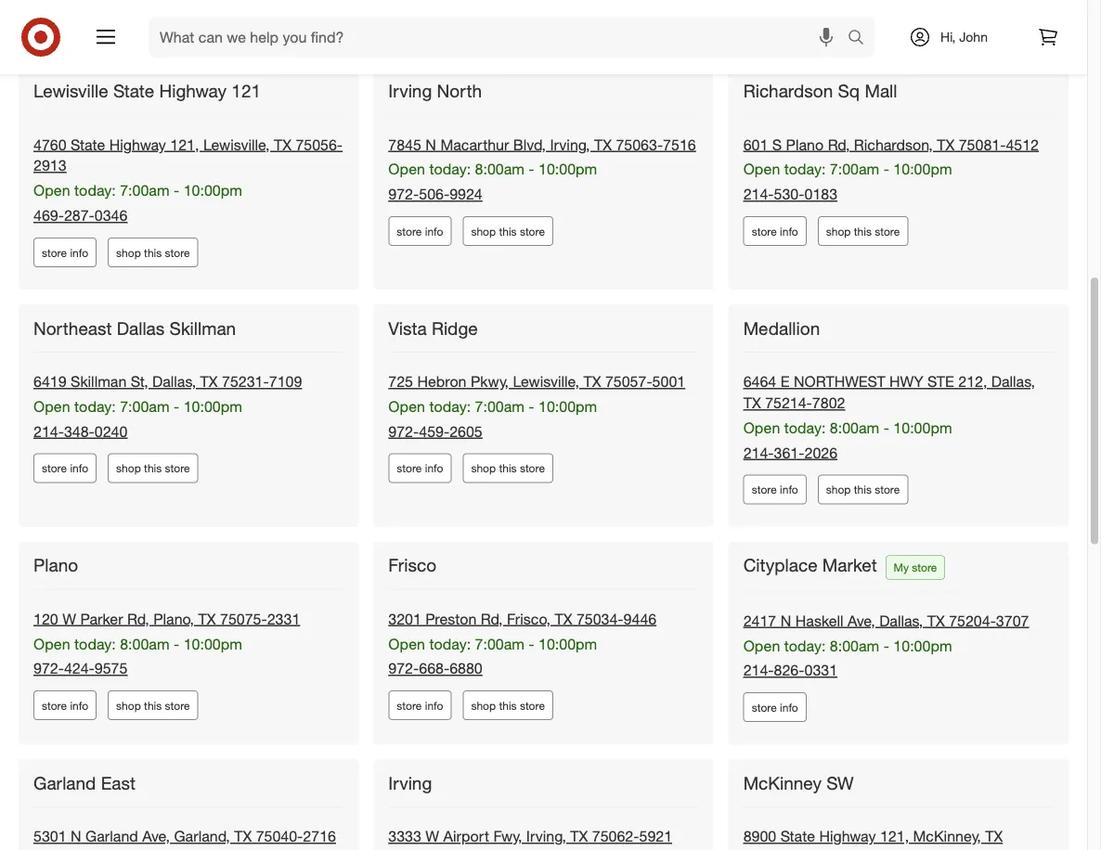 Task type: describe. For each thing, give the bounding box(es) containing it.
store down the '459-' at the left
[[397, 462, 422, 476]]

972-506-9924 link
[[389, 185, 483, 204]]

store down 601 s plano rd, richardson, tx 75081-4512 open today: 7:00am - 10:00pm 214-530-0183
[[875, 224, 900, 238]]

shop this store for vista ridge
[[471, 462, 545, 476]]

store info link for irving
[[389, 216, 452, 246]]

- inside 7845 n macarthur blvd, irving, tx 75063-7516 open today: 8:00am - 10:00pm 972-506-9924
[[529, 160, 535, 179]]

info down the '361-'
[[780, 483, 799, 497]]

store down 668-
[[397, 699, 422, 713]]

214-348-0240 link
[[33, 423, 128, 441]]

75063-
[[616, 136, 663, 154]]

my
[[894, 561, 909, 575]]

irving north link
[[389, 80, 486, 102]]

highway for lewisville
[[159, 80, 227, 101]]

121
[[232, 80, 261, 101]]

lewisville, inside 725 hebron pkwy, lewisville, tx 75057-5001 open today: 7:00am - 10:00pm 972-459-2605
[[513, 373, 580, 391]]

4512
[[1006, 136, 1039, 154]]

287-
[[64, 207, 95, 225]]

store down 469-
[[42, 245, 67, 259]]

tx inside 601 s plano rd, richardson, tx 75081-4512 open today: 7:00am - 10:00pm 214-530-0183
[[937, 136, 955, 154]]

6464 e northwest hwy ste 212, dallas, tx 75214-7802 link
[[744, 373, 1036, 412]]

st,
[[131, 373, 148, 391]]

10:00pm inside 6464 e northwest hwy ste 212, dallas, tx 75214-7802 open today: 8:00am - 10:00pm 214-361-2026
[[894, 419, 953, 437]]

w for 3333
[[426, 828, 440, 846]]

rd, inside 3201 preston rd, frisco, tx 75034-9446 open today: 7:00am - 10:00pm 972-668-6880
[[481, 610, 503, 628]]

pkwy,
[[471, 373, 509, 391]]

search button
[[840, 17, 884, 61]]

medallion
[[744, 317, 820, 339]]

shop for plano
[[116, 699, 141, 713]]

6464
[[744, 373, 777, 391]]

store down 7845 n macarthur blvd, irving, tx 75063-7516 open today: 8:00am - 10:00pm 972-506-9924
[[520, 224, 545, 238]]

6880
[[450, 660, 483, 678]]

4760 state highway 121, lewisville, tx 75056- 2913 link
[[33, 136, 343, 175]]

tx left 75040-
[[234, 828, 252, 846]]

- inside 725 hebron pkwy, lewisville, tx 75057-5001 open today: 7:00am - 10:00pm 972-459-2605
[[529, 398, 535, 416]]

this for lewisville state highway 121
[[144, 245, 162, 259]]

richardson
[[744, 80, 833, 101]]

75062-
[[592, 828, 640, 846]]

668-
[[419, 660, 450, 678]]

this for vista ridge
[[499, 462, 517, 476]]

today: inside 601 s plano rd, richardson, tx 75081-4512 open today: 7:00am - 10:00pm 214-530-0183
[[785, 160, 826, 179]]

shop this store for richardson sq mall
[[827, 224, 900, 238]]

5301 n garland ave, garland, tx 75040-2716
[[33, 828, 336, 846]]

today: inside '2417 n haskell ave, dallas, tx 75204-3707 open today: 8:00am - 10:00pm 214-826-0331'
[[785, 637, 826, 655]]

- inside 6464 e northwest hwy ste 212, dallas, tx 75214-7802 open today: 8:00am - 10:00pm 214-361-2026
[[884, 419, 890, 437]]

361-
[[774, 444, 805, 462]]

store info link for richardson
[[744, 216, 807, 246]]

dallas
[[117, 317, 165, 339]]

tx inside 6419 skillman st, dallas, tx 75231-7109 open today: 7:00am - 10:00pm 214-348-0240
[[200, 373, 218, 391]]

1 vertical spatial plano
[[33, 555, 78, 576]]

today: inside 3201 preston rd, frisco, tx 75034-9446 open today: 7:00am - 10:00pm 972-668-6880
[[430, 635, 471, 653]]

shop for vista ridge
[[471, 462, 496, 476]]

today: inside 6464 e northwest hwy ste 212, dallas, tx 75214-7802 open today: 8:00am - 10:00pm 214-361-2026
[[785, 419, 826, 437]]

tx inside 6464 e northwest hwy ste 212, dallas, tx 75214-7802 open today: 8:00am - 10:00pm 214-361-2026
[[744, 394, 761, 412]]

348-
[[64, 423, 95, 441]]

store down '530-'
[[752, 224, 777, 238]]

store info link for cityplace
[[744, 693, 807, 723]]

mckinney,
[[914, 828, 982, 846]]

today: inside 725 hebron pkwy, lewisville, tx 75057-5001 open today: 7:00am - 10:00pm 972-459-2605
[[430, 398, 471, 416]]

tx inside 7845 n macarthur blvd, irving, tx 75063-7516 open today: 8:00am - 10:00pm 972-506-9924
[[594, 136, 612, 154]]

lewisville
[[33, 80, 108, 101]]

northwest
[[794, 373, 886, 391]]

725 hebron pkwy, lewisville, tx 75057-5001 open today: 7:00am - 10:00pm 972-459-2605
[[389, 373, 686, 441]]

macarthur
[[441, 136, 509, 154]]

store info link for vista
[[389, 454, 452, 483]]

- inside 120 w parker rd, plano, tx 75075-2331 open today: 8:00am - 10:00pm 972-424-9575
[[174, 635, 180, 653]]

shop this store for plano
[[116, 699, 190, 713]]

972-668-6880 link
[[389, 660, 483, 678]]

7845
[[389, 136, 422, 154]]

store down the 424-
[[42, 699, 67, 713]]

120 w parker rd, plano, tx 75075-2331 link
[[33, 610, 300, 628]]

601
[[744, 136, 769, 154]]

irving for irving north
[[389, 80, 432, 101]]

skillman inside 6419 skillman st, dallas, tx 75231-7109 open today: 7:00am - 10:00pm 214-348-0240
[[71, 373, 127, 391]]

7516
[[663, 136, 696, 154]]

0183
[[805, 185, 838, 204]]

- inside 6419 skillman st, dallas, tx 75231-7109 open today: 7:00am - 10:00pm 214-348-0240
[[174, 398, 180, 416]]

store info link down the '361-'
[[744, 475, 807, 505]]

2026
[[805, 444, 838, 462]]

s
[[773, 136, 782, 154]]

214-361-2026 link
[[744, 444, 838, 462]]

state for 8900
[[781, 828, 816, 846]]

lewisville state highway 121
[[33, 80, 261, 101]]

store down 4760 state highway 121, lewisville, tx 75056- 2913 open today: 7:00am - 10:00pm 469-287-0346
[[165, 245, 190, 259]]

northeast
[[33, 317, 112, 339]]

972- inside 7845 n macarthur blvd, irving, tx 75063-7516 open today: 8:00am - 10:00pm 972-506-9924
[[389, 185, 419, 204]]

shop for lewisville state highway 121
[[116, 245, 141, 259]]

info for irving
[[425, 224, 443, 238]]

10:00pm inside '2417 n haskell ave, dallas, tx 75204-3707 open today: 8:00am - 10:00pm 214-826-0331'
[[894, 637, 953, 655]]

8:00am for irving north
[[475, 160, 525, 179]]

2417 n haskell ave, dallas, tx 75204-3707 link
[[744, 612, 1030, 630]]

store info link down 668-
[[389, 691, 452, 721]]

info for richardson
[[780, 224, 799, 238]]

highway for 4760
[[109, 136, 166, 154]]

w for 120
[[62, 610, 76, 628]]

9446
[[624, 610, 657, 628]]

store down 6464 e northwest hwy ste 212, dallas, tx 75214-7802 open today: 8:00am - 10:00pm 214-361-2026
[[875, 483, 900, 497]]

shop this store button for lewisville state highway 121
[[108, 238, 198, 267]]

sq
[[838, 80, 860, 101]]

garland east
[[33, 773, 136, 794]]

212,
[[959, 373, 988, 391]]

725
[[389, 373, 413, 391]]

5301
[[33, 828, 66, 846]]

ridge
[[432, 317, 478, 339]]

120
[[33, 610, 58, 628]]

store info link for northeast
[[33, 454, 97, 483]]

75056-
[[296, 136, 343, 154]]

10:00pm inside 725 hebron pkwy, lewisville, tx 75057-5001 open today: 7:00am - 10:00pm 972-459-2605
[[539, 398, 597, 416]]

469-
[[33, 207, 64, 225]]

store info for northeast
[[42, 462, 88, 476]]

store down 725 hebron pkwy, lewisville, tx 75057-5001 open today: 7:00am - 10:00pm 972-459-2605
[[520, 462, 545, 476]]

214- inside '2417 n haskell ave, dallas, tx 75204-3707 open today: 8:00am - 10:00pm 214-826-0331'
[[744, 662, 774, 680]]

store down 826-
[[752, 701, 777, 715]]

sw
[[827, 773, 854, 794]]

open inside '2417 n haskell ave, dallas, tx 75204-3707 open today: 8:00am - 10:00pm 214-826-0331'
[[744, 637, 781, 655]]

vista ridge link
[[389, 317, 482, 340]]

open inside 120 w parker rd, plano, tx 75075-2331 open today: 8:00am - 10:00pm 972-424-9575
[[33, 635, 70, 653]]

highway for 8900
[[820, 828, 876, 846]]

7802
[[813, 394, 846, 412]]

store info for irving
[[397, 224, 443, 238]]

2716
[[303, 828, 336, 846]]

store down 6419 skillman st, dallas, tx 75231-7109 open today: 7:00am - 10:00pm 214-348-0240
[[165, 462, 190, 476]]

today: inside 120 w parker rd, plano, tx 75075-2331 open today: 8:00am - 10:00pm 972-424-9575
[[74, 635, 116, 653]]

blvd,
[[513, 136, 546, 154]]

east
[[101, 773, 136, 794]]

0346
[[95, 207, 128, 225]]

530-
[[774, 185, 805, 204]]

irving link
[[389, 773, 436, 795]]

store info down the '361-'
[[752, 483, 799, 497]]

preston
[[426, 610, 477, 628]]

parker
[[80, 610, 123, 628]]

4760
[[33, 136, 66, 154]]

today: inside 6419 skillman st, dallas, tx 75231-7109 open today: 7:00am - 10:00pm 214-348-0240
[[74, 398, 116, 416]]

9575
[[95, 660, 128, 678]]

today: inside 7845 n macarthur blvd, irving, tx 75063-7516 open today: 8:00am - 10:00pm 972-506-9924
[[430, 160, 471, 179]]

10:00pm inside 3201 preston rd, frisco, tx 75034-9446 open today: 7:00am - 10:00pm 972-668-6880
[[539, 635, 597, 653]]

shop this store for lewisville state highway 121
[[116, 245, 190, 259]]

214-530-0183 link
[[744, 185, 838, 204]]

shop this store button for richardson sq mall
[[818, 216, 909, 246]]

75075-
[[220, 610, 267, 628]]

store down the '361-'
[[752, 483, 777, 497]]

state for 4760
[[71, 136, 105, 154]]

this for irving north
[[499, 224, 517, 238]]

open inside 6419 skillman st, dallas, tx 75231-7109 open today: 7:00am - 10:00pm 214-348-0240
[[33, 398, 70, 416]]

2605
[[450, 423, 483, 441]]

store info down the 424-
[[42, 699, 88, 713]]

open inside 3201 preston rd, frisco, tx 75034-9446 open today: 7:00am - 10:00pm 972-668-6880
[[389, 635, 425, 653]]

today: inside 4760 state highway 121, lewisville, tx 75056- 2913 open today: 7:00am - 10:00pm 469-287-0346
[[74, 182, 116, 200]]

6464 e northwest hwy ste 212, dallas, tx 75214-7802 open today: 8:00am - 10:00pm 214-361-2026
[[744, 373, 1036, 462]]

10:00pm inside 6419 skillman st, dallas, tx 75231-7109 open today: 7:00am - 10:00pm 214-348-0240
[[184, 398, 242, 416]]

shop for richardson sq mall
[[827, 224, 851, 238]]

store info link down the 424-
[[33, 691, 97, 721]]

shop this store for medallion
[[827, 483, 900, 497]]

state for lewisville
[[113, 80, 154, 101]]

this for northeast dallas skillman
[[144, 462, 162, 476]]

irving, for blvd,
[[550, 136, 590, 154]]

725 hebron pkwy, lewisville, tx 75057-5001 link
[[389, 373, 686, 391]]

cityplace market
[[744, 555, 878, 576]]

advertisement region
[[19, 0, 1069, 33]]

lewisville, inside 4760 state highway 121, lewisville, tx 75056- 2913 open today: 7:00am - 10:00pm 469-287-0346
[[203, 136, 270, 154]]

store down 348-
[[42, 462, 67, 476]]



Task type: vqa. For each thing, say whether or not it's contained in the screenshot.


Task type: locate. For each thing, give the bounding box(es) containing it.
plano
[[786, 136, 824, 154], [33, 555, 78, 576]]

10:00pm down 7845 n macarthur blvd, irving, tx 75063-7516 link
[[539, 160, 597, 179]]

120 w parker rd, plano, tx 75075-2331 open today: 8:00am - 10:00pm 972-424-9575
[[33, 610, 300, 678]]

7:00am for northeast dallas skillman
[[120, 398, 170, 416]]

7:00am inside 4760 state highway 121, lewisville, tx 75056- 2913 open today: 7:00am - 10:00pm 469-287-0346
[[120, 182, 170, 200]]

1 vertical spatial irving
[[389, 773, 432, 794]]

6419
[[33, 373, 66, 391]]

0 horizontal spatial skillman
[[71, 373, 127, 391]]

tx left 75204-
[[928, 612, 945, 630]]

121, for mckinney,
[[881, 828, 909, 846]]

7:00am inside 601 s plano rd, richardson, tx 75081-4512 open today: 7:00am - 10:00pm 214-530-0183
[[830, 160, 880, 179]]

10:00pm inside 120 w parker rd, plano, tx 75075-2331 open today: 8:00am - 10:00pm 972-424-9575
[[184, 635, 242, 653]]

-
[[529, 160, 535, 179], [884, 160, 890, 179], [174, 182, 180, 200], [174, 398, 180, 416], [529, 398, 535, 416], [884, 419, 890, 437], [174, 635, 180, 653], [529, 635, 535, 653], [884, 637, 890, 655]]

0 vertical spatial 121,
[[170, 136, 199, 154]]

e
[[781, 373, 790, 391]]

this for medallion
[[854, 483, 872, 497]]

today: down haskell
[[785, 637, 826, 655]]

irving north
[[389, 80, 482, 101]]

1 horizontal spatial lewisville,
[[513, 373, 580, 391]]

dallas, inside 6419 skillman st, dallas, tx 75231-7109 open today: 7:00am - 10:00pm 214-348-0240
[[152, 373, 196, 391]]

highway inside 8900 state highway 121, mckinney, tx 75070-2917
[[820, 828, 876, 846]]

ave, for dallas,
[[848, 612, 876, 630]]

shop for frisco
[[471, 699, 496, 713]]

7:00am up 0346
[[120, 182, 170, 200]]

75057-
[[606, 373, 653, 391]]

cityplace
[[744, 555, 818, 576]]

tx inside 4760 state highway 121, lewisville, tx 75056- 2913 open today: 7:00am - 10:00pm 469-287-0346
[[274, 136, 292, 154]]

garland east link
[[33, 773, 139, 795]]

7:00am for vista ridge
[[475, 398, 525, 416]]

10:00pm inside 601 s plano rd, richardson, tx 75081-4512 open today: 7:00am - 10:00pm 214-530-0183
[[894, 160, 953, 179]]

open inside 725 hebron pkwy, lewisville, tx 75057-5001 open today: 7:00am - 10:00pm 972-459-2605
[[389, 398, 425, 416]]

store down 3201 preston rd, frisco, tx 75034-9446 open today: 7:00am - 10:00pm 972-668-6880
[[520, 699, 545, 713]]

open
[[389, 160, 425, 179], [744, 160, 781, 179], [33, 182, 70, 200], [33, 398, 70, 416], [389, 398, 425, 416], [744, 419, 781, 437], [33, 635, 70, 653], [389, 635, 425, 653], [744, 637, 781, 655]]

info for cityplace
[[780, 701, 799, 715]]

- inside '2417 n haskell ave, dallas, tx 75204-3707 open today: 8:00am - 10:00pm 214-826-0331'
[[884, 637, 890, 655]]

1 horizontal spatial w
[[426, 828, 440, 846]]

2 vertical spatial highway
[[820, 828, 876, 846]]

2 horizontal spatial state
[[781, 828, 816, 846]]

shop this store down 2026
[[827, 483, 900, 497]]

0 vertical spatial irving,
[[550, 136, 590, 154]]

store down "506-"
[[397, 224, 422, 238]]

2417 n haskell ave, dallas, tx 75204-3707 open today: 8:00am - 10:00pm 214-826-0331
[[744, 612, 1030, 680]]

10:00pm down 725 hebron pkwy, lewisville, tx 75057-5001 link
[[539, 398, 597, 416]]

store info down 348-
[[42, 462, 88, 476]]

2 vertical spatial state
[[781, 828, 816, 846]]

10:00pm down "75075-"
[[184, 635, 242, 653]]

store info link down '530-'
[[744, 216, 807, 246]]

75034-
[[577, 610, 624, 628]]

0 vertical spatial plano
[[786, 136, 824, 154]]

n right 7845
[[426, 136, 437, 154]]

tx left 75062-
[[571, 828, 588, 846]]

1 horizontal spatial plano
[[786, 136, 824, 154]]

shop for irving north
[[471, 224, 496, 238]]

0 horizontal spatial plano
[[33, 555, 78, 576]]

1 horizontal spatial ave,
[[848, 612, 876, 630]]

skillman
[[170, 317, 236, 339], [71, 373, 127, 391]]

2 vertical spatial n
[[71, 828, 81, 846]]

1 vertical spatial state
[[71, 136, 105, 154]]

n for irving
[[426, 136, 437, 154]]

shop down 0346
[[116, 245, 141, 259]]

shop this store for frisco
[[471, 699, 545, 713]]

hebron
[[418, 373, 467, 391]]

7:00am down pkwy,
[[475, 398, 525, 416]]

shop this store down 6880
[[471, 699, 545, 713]]

0 vertical spatial lewisville,
[[203, 136, 270, 154]]

ave, for garland,
[[142, 828, 170, 846]]

10:00pm down 2417 n haskell ave, dallas, tx 75204-3707 link
[[894, 637, 953, 655]]

info down 668-
[[425, 699, 443, 713]]

10:00pm inside 4760 state highway 121, lewisville, tx 75056- 2913 open today: 7:00am - 10:00pm 469-287-0346
[[184, 182, 242, 200]]

8:00am down macarthur
[[475, 160, 525, 179]]

10:00pm down 75034-
[[539, 635, 597, 653]]

mckinney sw
[[744, 773, 854, 794]]

1 horizontal spatial rd,
[[481, 610, 503, 628]]

store info for vista
[[397, 462, 443, 476]]

hi,
[[941, 29, 956, 45]]

info down "506-"
[[425, 224, 443, 238]]

open inside 6464 e northwest hwy ste 212, dallas, tx 75214-7802 open today: 8:00am - 10:00pm 214-361-2026
[[744, 419, 781, 437]]

0 vertical spatial skillman
[[170, 317, 236, 339]]

- down 6464 e northwest hwy ste 212, dallas, tx 75214-7802 link
[[884, 419, 890, 437]]

459-
[[419, 423, 450, 441]]

open inside 7845 n macarthur blvd, irving, tx 75063-7516 open today: 8:00am - 10:00pm 972-506-9924
[[389, 160, 425, 179]]

shop this store button down 0346
[[108, 238, 198, 267]]

garland left east
[[33, 773, 96, 794]]

1 vertical spatial skillman
[[71, 373, 127, 391]]

972-459-2605 link
[[389, 423, 483, 441]]

plano,
[[153, 610, 194, 628]]

shop this store button
[[463, 216, 554, 246], [818, 216, 909, 246], [108, 238, 198, 267], [108, 454, 198, 483], [463, 454, 554, 483], [818, 475, 909, 505], [108, 691, 198, 721], [463, 691, 554, 721]]

w inside 120 w parker rd, plano, tx 75075-2331 open today: 8:00am - 10:00pm 972-424-9575
[[62, 610, 76, 628]]

0 vertical spatial highway
[[159, 80, 227, 101]]

8:00am inside 6464 e northwest hwy ste 212, dallas, tx 75214-7802 open today: 8:00am - 10:00pm 214-361-2026
[[830, 419, 880, 437]]

shop this store down 0346
[[116, 245, 190, 259]]

7:00am inside 3201 preston rd, frisco, tx 75034-9446 open today: 7:00am - 10:00pm 972-668-6880
[[475, 635, 525, 653]]

shop this store for northeast dallas skillman
[[116, 462, 190, 476]]

8:00am down 120 w parker rd, plano, tx 75075-2331 link on the left of the page
[[120, 635, 170, 653]]

tx inside 3201 preston rd, frisco, tx 75034-9446 open today: 7:00am - 10:00pm 972-668-6880
[[555, 610, 573, 628]]

972- inside 725 hebron pkwy, lewisville, tx 75057-5001 open today: 7:00am - 10:00pm 972-459-2605
[[389, 423, 419, 441]]

4760 state highway 121, lewisville, tx 75056- 2913 open today: 7:00am - 10:00pm 469-287-0346
[[33, 136, 343, 225]]

n inside '2417 n haskell ave, dallas, tx 75204-3707 open today: 8:00am - 10:00pm 214-826-0331'
[[781, 612, 792, 630]]

shop this store button down 0183
[[818, 216, 909, 246]]

- down 725 hebron pkwy, lewisville, tx 75057-5001 link
[[529, 398, 535, 416]]

n for cityplace
[[781, 612, 792, 630]]

info down the '459-' at the left
[[425, 462, 443, 476]]

1 vertical spatial n
[[781, 612, 792, 630]]

121, left mckinney,
[[881, 828, 909, 846]]

rd, for plano
[[127, 610, 149, 628]]

972-424-9575 link
[[33, 660, 128, 678]]

garland,
[[174, 828, 230, 846]]

info for lewisville
[[70, 245, 88, 259]]

tx right mckinney,
[[986, 828, 1003, 846]]

dallas, inside 6464 e northwest hwy ste 212, dallas, tx 75214-7802 open today: 8:00am - 10:00pm 214-361-2026
[[992, 373, 1036, 391]]

1 irving from the top
[[389, 80, 432, 101]]

irving up "3333"
[[389, 773, 432, 794]]

this down 120 w parker rd, plano, tx 75075-2331 open today: 8:00am - 10:00pm 972-424-9575
[[144, 699, 162, 713]]

tx right frisco, at the left of the page
[[555, 610, 573, 628]]

10:00pm down richardson,
[[894, 160, 953, 179]]

shop this store
[[471, 224, 545, 238], [827, 224, 900, 238], [116, 245, 190, 259], [116, 462, 190, 476], [471, 462, 545, 476], [827, 483, 900, 497], [116, 699, 190, 713], [471, 699, 545, 713]]

shop this store button down 0240
[[108, 454, 198, 483]]

7:00am down 3201 preston rd, frisco, tx 75034-9446 link
[[475, 635, 525, 653]]

0 vertical spatial n
[[426, 136, 437, 154]]

0 vertical spatial garland
[[33, 773, 96, 794]]

highway inside 4760 state highway 121, lewisville, tx 75056- 2913 open today: 7:00am - 10:00pm 469-287-0346
[[109, 136, 166, 154]]

tx inside 8900 state highway 121, mckinney, tx 75070-2917
[[986, 828, 1003, 846]]

haskell
[[796, 612, 844, 630]]

0 horizontal spatial rd,
[[127, 610, 149, 628]]

tx left 75057-
[[584, 373, 601, 391]]

w right "3333"
[[426, 828, 440, 846]]

3333 w airport fwy, irving, tx 75062-5921 link
[[389, 828, 673, 846]]

n inside 7845 n macarthur blvd, irving, tx 75063-7516 open today: 8:00am - 10:00pm 972-506-9924
[[426, 136, 437, 154]]

today:
[[430, 160, 471, 179], [785, 160, 826, 179], [74, 182, 116, 200], [74, 398, 116, 416], [430, 398, 471, 416], [785, 419, 826, 437], [74, 635, 116, 653], [430, 635, 471, 653], [785, 637, 826, 655]]

- down plano,
[[174, 635, 180, 653]]

121, inside 8900 state highway 121, mckinney, tx 75070-2917
[[881, 828, 909, 846]]

shop this store for irving north
[[471, 224, 545, 238]]

state inside 4760 state highway 121, lewisville, tx 75056- 2913 open today: 7:00am - 10:00pm 469-287-0346
[[71, 136, 105, 154]]

shop for northeast dallas skillman
[[116, 462, 141, 476]]

my store
[[894, 561, 938, 575]]

7:00am inside 725 hebron pkwy, lewisville, tx 75057-5001 open today: 7:00am - 10:00pm 972-459-2605
[[475, 398, 525, 416]]

shop
[[471, 224, 496, 238], [827, 224, 851, 238], [116, 245, 141, 259], [116, 462, 141, 476], [471, 462, 496, 476], [827, 483, 851, 497], [116, 699, 141, 713], [471, 699, 496, 713]]

open inside 601 s plano rd, richardson, tx 75081-4512 open today: 7:00am - 10:00pm 214-530-0183
[[744, 160, 781, 179]]

826-
[[774, 662, 805, 680]]

214- down 2417
[[744, 662, 774, 680]]

vista
[[389, 317, 427, 339]]

irving, right blvd, on the top left of page
[[550, 136, 590, 154]]

121, for lewisville,
[[170, 136, 199, 154]]

tx left 75231-
[[200, 373, 218, 391]]

irving, inside 7845 n macarthur blvd, irving, tx 75063-7516 open today: 8:00am - 10:00pm 972-506-9924
[[550, 136, 590, 154]]

irving, for fwy,
[[526, 828, 567, 846]]

store info down 668-
[[397, 699, 443, 713]]

1 horizontal spatial state
[[113, 80, 154, 101]]

mckinney sw link
[[744, 773, 858, 795]]

store info link down "506-"
[[389, 216, 452, 246]]

fwy,
[[494, 828, 522, 846]]

2 horizontal spatial n
[[781, 612, 792, 630]]

- inside 4760 state highway 121, lewisville, tx 75056- 2913 open today: 7:00am - 10:00pm 469-287-0346
[[174, 182, 180, 200]]

this for frisco
[[499, 699, 517, 713]]

tx left 75056-
[[274, 136, 292, 154]]

store info for cityplace
[[752, 701, 799, 715]]

open inside 4760 state highway 121, lewisville, tx 75056- 2913 open today: 7:00am - 10:00pm 469-287-0346
[[33, 182, 70, 200]]

store info link down 348-
[[33, 454, 97, 483]]

972- inside 3201 preston rd, frisco, tx 75034-9446 open today: 7:00am - 10:00pm 972-668-6880
[[389, 660, 419, 678]]

shop this store down 2605
[[471, 462, 545, 476]]

1 horizontal spatial dallas,
[[880, 612, 924, 630]]

this for richardson sq mall
[[854, 224, 872, 238]]

irving left north
[[389, 80, 432, 101]]

0 horizontal spatial dallas,
[[152, 373, 196, 391]]

1 horizontal spatial skillman
[[170, 317, 236, 339]]

john
[[960, 29, 988, 45]]

8:00am inside 120 w parker rd, plano, tx 75075-2331 open today: 8:00am - 10:00pm 972-424-9575
[[120, 635, 170, 653]]

0 horizontal spatial state
[[71, 136, 105, 154]]

2917
[[791, 850, 824, 851]]

1 vertical spatial w
[[426, 828, 440, 846]]

lewisville, right pkwy,
[[513, 373, 580, 391]]

5301 n garland ave, garland, tx 75040-2716 link
[[33, 828, 336, 846]]

today: up the 214-348-0240 link
[[74, 398, 116, 416]]

open down 2417
[[744, 637, 781, 655]]

shop this store down 0240
[[116, 462, 190, 476]]

214- down 75214-
[[744, 444, 774, 462]]

store info for richardson
[[752, 224, 799, 238]]

tx right plano,
[[198, 610, 216, 628]]

shop for medallion
[[827, 483, 851, 497]]

today: down hebron
[[430, 398, 471, 416]]

7:00am up 0183
[[830, 160, 880, 179]]

sponsored
[[1014, 34, 1069, 47]]

3201 preston rd, frisco, tx 75034-9446 open today: 7:00am - 10:00pm 972-668-6880
[[389, 610, 657, 678]]

n
[[426, 136, 437, 154], [781, 612, 792, 630], [71, 828, 81, 846]]

irving for irving
[[389, 773, 432, 794]]

store info for lewisville
[[42, 245, 88, 259]]

store down 120 w parker rd, plano, tx 75075-2331 open today: 8:00am - 10:00pm 972-424-9575
[[165, 699, 190, 713]]

info for vista
[[425, 462, 443, 476]]

8900
[[744, 828, 777, 846]]

0 vertical spatial irving
[[389, 80, 432, 101]]

this
[[499, 224, 517, 238], [854, 224, 872, 238], [144, 245, 162, 259], [144, 462, 162, 476], [499, 462, 517, 476], [854, 483, 872, 497], [144, 699, 162, 713], [499, 699, 517, 713]]

market
[[823, 555, 878, 576]]

hi, john
[[941, 29, 988, 45]]

irving,
[[550, 136, 590, 154], [526, 828, 567, 846]]

1 vertical spatial highway
[[109, 136, 166, 154]]

1 vertical spatial garland
[[86, 828, 138, 846]]

What can we help you find? suggestions appear below search field
[[149, 17, 853, 58]]

2 irving from the top
[[389, 773, 432, 794]]

store info down '530-'
[[752, 224, 799, 238]]

plano inside 601 s plano rd, richardson, tx 75081-4512 open today: 7:00am - 10:00pm 214-530-0183
[[786, 136, 824, 154]]

this for plano
[[144, 699, 162, 713]]

121, inside 4760 state highway 121, lewisville, tx 75056- 2913 open today: 7:00am - 10:00pm 469-287-0346
[[170, 136, 199, 154]]

0 vertical spatial state
[[113, 80, 154, 101]]

- inside 601 s plano rd, richardson, tx 75081-4512 open today: 7:00am - 10:00pm 214-530-0183
[[884, 160, 890, 179]]

0240
[[95, 423, 128, 441]]

open down 725 at the top left of the page
[[389, 398, 425, 416]]

garland inside garland east link
[[33, 773, 96, 794]]

75070-
[[744, 850, 791, 851]]

w right 120
[[62, 610, 76, 628]]

this down 6419 skillman st, dallas, tx 75231-7109 open today: 7:00am - 10:00pm 214-348-0240
[[144, 462, 162, 476]]

0 horizontal spatial 121,
[[170, 136, 199, 154]]

3201 preston rd, frisco, tx 75034-9446 link
[[389, 610, 657, 628]]

rd, inside 601 s plano rd, richardson, tx 75081-4512 open today: 7:00am - 10:00pm 214-530-0183
[[828, 136, 850, 154]]

75204-
[[949, 612, 997, 630]]

- down 4760 state highway 121, lewisville, tx 75056- 2913 "link"
[[174, 182, 180, 200]]

1 vertical spatial 121,
[[881, 828, 909, 846]]

shop this store down 9575 at left bottom
[[116, 699, 190, 713]]

506-
[[419, 185, 450, 204]]

store info
[[397, 224, 443, 238], [752, 224, 799, 238], [42, 245, 88, 259], [42, 462, 88, 476], [397, 462, 443, 476], [752, 483, 799, 497], [42, 699, 88, 713], [397, 699, 443, 713], [752, 701, 799, 715]]

info
[[425, 224, 443, 238], [780, 224, 799, 238], [70, 245, 88, 259], [70, 462, 88, 476], [425, 462, 443, 476], [780, 483, 799, 497], [70, 699, 88, 713], [425, 699, 443, 713], [780, 701, 799, 715]]

search
[[840, 30, 884, 48]]

store info link down 826-
[[744, 693, 807, 723]]

shop down 0240
[[116, 462, 141, 476]]

tx inside 725 hebron pkwy, lewisville, tx 75057-5001 open today: 7:00am - 10:00pm 972-459-2605
[[584, 373, 601, 391]]

214- inside 6419 skillman st, dallas, tx 75231-7109 open today: 7:00am - 10:00pm 214-348-0240
[[33, 423, 64, 441]]

plano link
[[33, 555, 82, 577]]

store info link down 287-
[[33, 238, 97, 267]]

highway up 2917
[[820, 828, 876, 846]]

- inside 3201 preston rd, frisco, tx 75034-9446 open today: 7:00am - 10:00pm 972-668-6880
[[529, 635, 535, 653]]

1 horizontal spatial 121,
[[881, 828, 909, 846]]

0 vertical spatial ave,
[[848, 612, 876, 630]]

8:00am down 2417 n haskell ave, dallas, tx 75204-3707 link
[[830, 637, 880, 655]]

info down the 424-
[[70, 699, 88, 713]]

8:00am for cityplace market
[[830, 637, 880, 655]]

214- inside 601 s plano rd, richardson, tx 75081-4512 open today: 7:00am - 10:00pm 214-530-0183
[[744, 185, 774, 204]]

shop this store button for frisco
[[463, 691, 554, 721]]

214-
[[744, 185, 774, 204], [33, 423, 64, 441], [744, 444, 774, 462], [744, 662, 774, 680]]

3201
[[389, 610, 422, 628]]

store info down "506-"
[[397, 224, 443, 238]]

shop this store button for medallion
[[818, 475, 909, 505]]

ave, inside '2417 n haskell ave, dallas, tx 75204-3707 open today: 8:00am - 10:00pm 214-826-0331'
[[848, 612, 876, 630]]

this down 7845 n macarthur blvd, irving, tx 75063-7516 open today: 8:00am - 10:00pm 972-506-9924
[[499, 224, 517, 238]]

75231-
[[222, 373, 269, 391]]

lewisville,
[[203, 136, 270, 154], [513, 373, 580, 391]]

3333 w airport fwy, irving, tx 75062-5921
[[389, 828, 673, 846]]

tx left "75063-"
[[594, 136, 612, 154]]

1 vertical spatial ave,
[[142, 828, 170, 846]]

shop this store button for plano
[[108, 691, 198, 721]]

open down 120
[[33, 635, 70, 653]]

972- down 3201
[[389, 660, 419, 678]]

1 horizontal spatial n
[[426, 136, 437, 154]]

5921
[[640, 828, 673, 846]]

0 horizontal spatial lewisville,
[[203, 136, 270, 154]]

shop this store button down 2605
[[463, 454, 554, 483]]

north
[[437, 80, 482, 101]]

open down 601
[[744, 160, 781, 179]]

7:00am for frisco
[[475, 635, 525, 653]]

2 horizontal spatial rd,
[[828, 136, 850, 154]]

tx inside 120 w parker rd, plano, tx 75075-2331 open today: 8:00am - 10:00pm 972-424-9575
[[198, 610, 216, 628]]

open down 3201
[[389, 635, 425, 653]]

state inside 8900 state highway 121, mckinney, tx 75070-2917
[[781, 828, 816, 846]]

store info link for lewisville
[[33, 238, 97, 267]]

8:00am inside 7845 n macarthur blvd, irving, tx 75063-7516 open today: 8:00am - 10:00pm 972-506-9924
[[475, 160, 525, 179]]

7:00am inside 6419 skillman st, dallas, tx 75231-7109 open today: 7:00am - 10:00pm 214-348-0240
[[120, 398, 170, 416]]

shop this store button for vista ridge
[[463, 454, 554, 483]]

shop down 2026
[[827, 483, 851, 497]]

6419 skillman st, dallas, tx 75231-7109 link
[[33, 373, 302, 391]]

mckinney
[[744, 773, 822, 794]]

rd, for richardson sq mall
[[828, 136, 850, 154]]

state inside lewisville state highway 121 link
[[113, 80, 154, 101]]

972-
[[389, 185, 419, 204], [389, 423, 419, 441], [33, 660, 64, 678], [389, 660, 419, 678]]

shop this store button for irving north
[[463, 216, 554, 246]]

0 horizontal spatial w
[[62, 610, 76, 628]]

shop this store button for northeast dallas skillman
[[108, 454, 198, 483]]

2331
[[267, 610, 300, 628]]

store right my
[[912, 561, 938, 575]]

ave, right haskell
[[848, 612, 876, 630]]

today: up 214-530-0183 "link"
[[785, 160, 826, 179]]

10:00pm inside 7845 n macarthur blvd, irving, tx 75063-7516 open today: 8:00am - 10:00pm 972-506-9924
[[539, 160, 597, 179]]

75081-
[[959, 136, 1006, 154]]

121, down lewisville state highway 121 link
[[170, 136, 199, 154]]

1 vertical spatial irving,
[[526, 828, 567, 846]]

0 horizontal spatial ave,
[[142, 828, 170, 846]]

972- down 7845
[[389, 185, 419, 204]]

highway left 121
[[159, 80, 227, 101]]

store info down 826-
[[752, 701, 799, 715]]

0 vertical spatial w
[[62, 610, 76, 628]]

1 vertical spatial lewisville,
[[513, 373, 580, 391]]

2 horizontal spatial dallas,
[[992, 373, 1036, 391]]

7845 n macarthur blvd, irving, tx 75063-7516 link
[[389, 136, 696, 154]]

rd,
[[828, 136, 850, 154], [127, 610, 149, 628], [481, 610, 503, 628]]

frisco,
[[507, 610, 551, 628]]

0 horizontal spatial n
[[71, 828, 81, 846]]

3333
[[389, 828, 422, 846]]

dallas, right 212,
[[992, 373, 1036, 391]]

northeast dallas skillman
[[33, 317, 236, 339]]

8900 state highway 121, mckinney, tx 75070-2917
[[744, 828, 1003, 851]]

info for northeast
[[70, 462, 88, 476]]

10:00pm
[[539, 160, 597, 179], [894, 160, 953, 179], [184, 182, 242, 200], [184, 398, 242, 416], [539, 398, 597, 416], [894, 419, 953, 437], [184, 635, 242, 653], [539, 635, 597, 653], [894, 637, 953, 655]]

ave, left garland,
[[142, 828, 170, 846]]

972- inside 120 w parker rd, plano, tx 75075-2331 open today: 8:00am - 10:00pm 972-424-9575
[[33, 660, 64, 678]]

frisco link
[[389, 555, 440, 577]]

garland down east
[[86, 828, 138, 846]]

dallas, inside '2417 n haskell ave, dallas, tx 75204-3707 open today: 8:00am - 10:00pm 214-826-0331'
[[880, 612, 924, 630]]

rd, inside 120 w parker rd, plano, tx 75075-2331 open today: 8:00am - 10:00pm 972-424-9575
[[127, 610, 149, 628]]

shop this store button down 2026
[[818, 475, 909, 505]]

214- inside 6464 e northwest hwy ste 212, dallas, tx 75214-7802 open today: 8:00am - 10:00pm 214-361-2026
[[744, 444, 774, 462]]

3707
[[997, 612, 1030, 630]]

tx inside '2417 n haskell ave, dallas, tx 75204-3707 open today: 8:00am - 10:00pm 214-826-0331'
[[928, 612, 945, 630]]

8:00am inside '2417 n haskell ave, dallas, tx 75204-3707 open today: 8:00am - 10:00pm 214-826-0331'
[[830, 637, 880, 655]]

8:00am for plano
[[120, 635, 170, 653]]

this up dallas
[[144, 245, 162, 259]]



